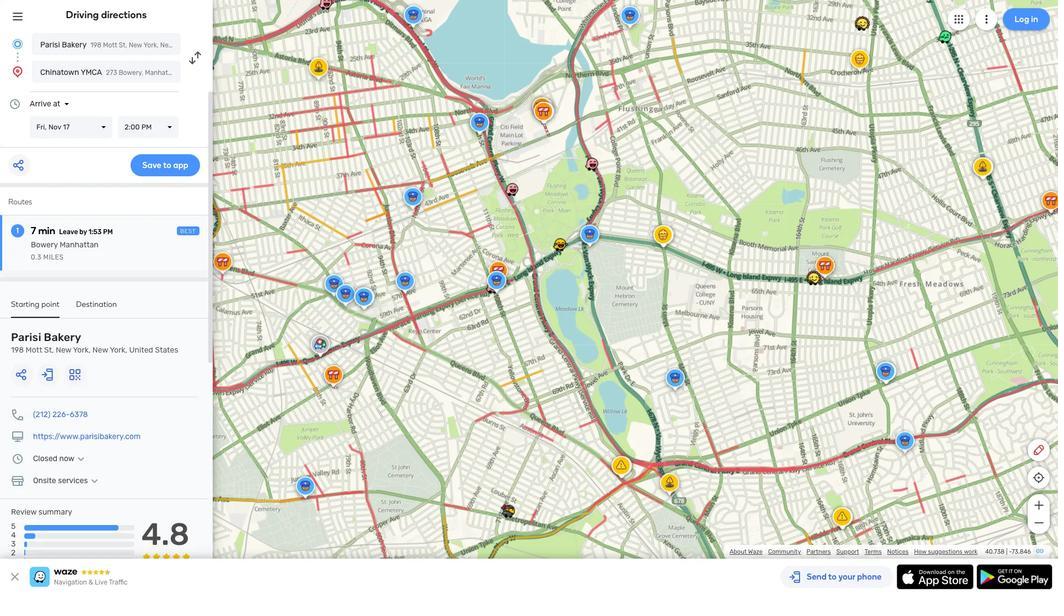 Task type: vqa. For each thing, say whether or not it's contained in the screenshot.
(212) 226-6378
yes



Task type: describe. For each thing, give the bounding box(es) containing it.
store image
[[11, 475, 24, 488]]

notices
[[888, 549, 909, 556]]

73.846
[[1012, 549, 1032, 556]]

about waze community partners support terms notices how suggestions work
[[730, 549, 978, 556]]

2:00 pm list box
[[118, 116, 179, 138]]

support link
[[837, 549, 860, 556]]

1 horizontal spatial 1
[[16, 226, 19, 235]]

manhattan
[[60, 240, 99, 250]]

|
[[1007, 549, 1008, 556]]

closed now
[[33, 454, 74, 464]]

manhattan,
[[145, 69, 180, 77]]

clock image
[[11, 453, 24, 466]]

1 horizontal spatial st,
[[119, 41, 127, 49]]

pm inside 7 min leave by 1:53 pm
[[103, 228, 113, 236]]

how suggestions work link
[[915, 549, 978, 556]]

0 vertical spatial parisi
[[40, 40, 60, 50]]

0 vertical spatial bakery
[[62, 40, 87, 50]]

40.738 | -73.846
[[986, 549, 1032, 556]]

chevron down image for services
[[88, 477, 101, 486]]

6378
[[70, 410, 88, 420]]

notices link
[[888, 549, 909, 556]]

starting point
[[11, 300, 60, 309]]

fri, nov 17 list box
[[30, 116, 113, 138]]

arrive
[[30, 99, 51, 109]]

onsite
[[33, 476, 56, 486]]

partners link
[[807, 549, 831, 556]]

chinatown ymca 273 bowery, manhattan, united states
[[40, 68, 224, 77]]

2
[[11, 549, 16, 558]]

0.3
[[31, 254, 41, 261]]

bowery,
[[119, 69, 143, 77]]

1 vertical spatial bakery
[[44, 331, 81, 344]]

pencil image
[[1033, 444, 1046, 457]]

community
[[769, 549, 802, 556]]

destination
[[76, 300, 117, 309]]

0 vertical spatial united
[[192, 41, 212, 49]]

bowery
[[31, 240, 58, 250]]

current location image
[[11, 38, 24, 51]]

(212) 226-6378
[[33, 410, 88, 420]]

traffic
[[109, 579, 128, 587]]

about waze link
[[730, 549, 763, 556]]

(212)
[[33, 410, 50, 420]]

7
[[31, 225, 36, 237]]

how
[[915, 549, 927, 556]]

terms
[[865, 549, 882, 556]]

new down destination button
[[93, 346, 108, 355]]

1:53
[[89, 228, 102, 236]]

ymca
[[81, 68, 102, 77]]

chevron down image for now
[[74, 455, 88, 464]]

clock image
[[8, 98, 22, 111]]

226-
[[52, 410, 70, 420]]

closed now button
[[33, 454, 88, 464]]

5 4 3 2 1
[[11, 522, 16, 567]]

0 vertical spatial states
[[214, 41, 234, 49]]

0 vertical spatial parisi bakery 198 mott st, new york, new york, united states
[[40, 40, 234, 50]]

united inside chinatown ymca 273 bowery, manhattan, united states
[[182, 69, 202, 77]]

live
[[95, 579, 107, 587]]

2 vertical spatial states
[[155, 346, 178, 355]]

waze
[[749, 549, 763, 556]]

link image
[[1036, 547, 1045, 556]]

7 min leave by 1:53 pm
[[31, 225, 113, 237]]

best
[[180, 228, 196, 235]]

0 horizontal spatial st,
[[44, 346, 54, 355]]

2:00
[[125, 123, 140, 131]]



Task type: locate. For each thing, give the bounding box(es) containing it.
40.738
[[986, 549, 1005, 556]]

fri,
[[36, 123, 47, 131]]

destination button
[[76, 300, 117, 317]]

review
[[11, 508, 37, 517]]

0 horizontal spatial 198
[[11, 346, 24, 355]]

chevron down image inside onsite services button
[[88, 477, 101, 486]]

bakery
[[62, 40, 87, 50], [44, 331, 81, 344]]

nov
[[48, 123, 61, 131]]

0 horizontal spatial pm
[[103, 228, 113, 236]]

chevron down image inside closed now button
[[74, 455, 88, 464]]

york,
[[144, 41, 159, 49], [175, 41, 190, 49], [73, 346, 91, 355], [110, 346, 127, 355]]

0 vertical spatial pm
[[142, 123, 152, 131]]

navigation & live traffic
[[54, 579, 128, 587]]

new
[[129, 41, 142, 49], [160, 41, 174, 49], [56, 346, 71, 355], [93, 346, 108, 355]]

parisi
[[40, 40, 60, 50], [11, 331, 41, 344]]

call image
[[11, 409, 24, 422]]

bowery manhattan 0.3 miles
[[31, 240, 99, 261]]

parisi bakery 198 mott st, new york, new york, united states
[[40, 40, 234, 50], [11, 331, 178, 355]]

driving directions
[[66, 9, 147, 21]]

5
[[11, 522, 16, 532]]

https://www.parisibakery.com link
[[33, 432, 141, 442]]

starting point button
[[11, 300, 60, 318]]

partners
[[807, 549, 831, 556]]

0 vertical spatial 198
[[91, 41, 101, 49]]

0 vertical spatial chevron down image
[[74, 455, 88, 464]]

mott down starting point button
[[26, 346, 42, 355]]

parisi bakery 198 mott st, new york, new york, united states up chinatown ymca 273 bowery, manhattan, united states
[[40, 40, 234, 50]]

suggestions
[[929, 549, 963, 556]]

pm right 1:53
[[103, 228, 113, 236]]

mott
[[103, 41, 117, 49], [26, 346, 42, 355]]

fri, nov 17
[[36, 123, 70, 131]]

routes
[[8, 197, 32, 207]]

1
[[16, 226, 19, 235], [11, 558, 14, 567]]

1 vertical spatial st,
[[44, 346, 54, 355]]

1 inside 5 4 3 2 1
[[11, 558, 14, 567]]

arrive at
[[30, 99, 60, 109]]

1 vertical spatial parisi bakery 198 mott st, new york, new york, united states
[[11, 331, 178, 355]]

2 vertical spatial united
[[129, 346, 153, 355]]

bakery down point
[[44, 331, 81, 344]]

1 vertical spatial states
[[204, 69, 224, 77]]

directions
[[101, 9, 147, 21]]

summary
[[38, 508, 72, 517]]

review summary
[[11, 508, 72, 517]]

parisi bakery 198 mott st, new york, new york, united states down destination button
[[11, 331, 178, 355]]

198
[[91, 41, 101, 49], [11, 346, 24, 355]]

starting
[[11, 300, 39, 309]]

-
[[1010, 549, 1012, 556]]

pm right 2:00
[[142, 123, 152, 131]]

0 vertical spatial st,
[[119, 41, 127, 49]]

17
[[63, 123, 70, 131]]

min
[[38, 225, 55, 237]]

community link
[[769, 549, 802, 556]]

0 horizontal spatial mott
[[26, 346, 42, 355]]

computer image
[[11, 431, 24, 444]]

chinatown
[[40, 68, 79, 77]]

1 vertical spatial pm
[[103, 228, 113, 236]]

mott up 273
[[103, 41, 117, 49]]

states inside chinatown ymca 273 bowery, manhattan, united states
[[204, 69, 224, 77]]

zoom out image
[[1033, 517, 1046, 530]]

1 up x icon
[[11, 558, 14, 567]]

parisi down starting point button
[[11, 331, 41, 344]]

1 vertical spatial united
[[182, 69, 202, 77]]

st,
[[119, 41, 127, 49], [44, 346, 54, 355]]

about
[[730, 549, 747, 556]]

states
[[214, 41, 234, 49], [204, 69, 224, 77], [155, 346, 178, 355]]

terms link
[[865, 549, 882, 556]]

services
[[58, 476, 88, 486]]

pm inside list box
[[142, 123, 152, 131]]

leave
[[59, 228, 78, 236]]

1 horizontal spatial 198
[[91, 41, 101, 49]]

chevron down image
[[74, 455, 88, 464], [88, 477, 101, 486]]

driving
[[66, 9, 99, 21]]

support
[[837, 549, 860, 556]]

0 vertical spatial 1
[[16, 226, 19, 235]]

1 vertical spatial 198
[[11, 346, 24, 355]]

x image
[[8, 571, 22, 584]]

new up chinatown ymca 273 bowery, manhattan, united states
[[129, 41, 142, 49]]

273
[[106, 69, 117, 77]]

198 up "ymca"
[[91, 41, 101, 49]]

4.8
[[142, 517, 190, 553]]

zoom in image
[[1033, 499, 1046, 512]]

&
[[89, 579, 93, 587]]

point
[[41, 300, 60, 309]]

1 vertical spatial chevron down image
[[88, 477, 101, 486]]

new up the manhattan,
[[160, 41, 174, 49]]

https://www.parisibakery.com
[[33, 432, 141, 442]]

4
[[11, 531, 16, 541]]

0 horizontal spatial 1
[[11, 558, 14, 567]]

st, down starting point button
[[44, 346, 54, 355]]

parisi up the chinatown
[[40, 40, 60, 50]]

work
[[965, 549, 978, 556]]

1 horizontal spatial pm
[[142, 123, 152, 131]]

st, up bowery, on the left
[[119, 41, 127, 49]]

(212) 226-6378 link
[[33, 410, 88, 420]]

navigation
[[54, 579, 87, 587]]

onsite services button
[[33, 476, 101, 486]]

united
[[192, 41, 212, 49], [182, 69, 202, 77], [129, 346, 153, 355]]

now
[[59, 454, 74, 464]]

1 vertical spatial parisi
[[11, 331, 41, 344]]

miles
[[43, 254, 64, 261]]

at
[[53, 99, 60, 109]]

onsite services
[[33, 476, 88, 486]]

0 vertical spatial mott
[[103, 41, 117, 49]]

3
[[11, 540, 16, 549]]

pm
[[142, 123, 152, 131], [103, 228, 113, 236]]

1 left 7
[[16, 226, 19, 235]]

new down point
[[56, 346, 71, 355]]

2:00 pm
[[125, 123, 152, 131]]

location image
[[11, 65, 24, 78]]

closed
[[33, 454, 57, 464]]

1 vertical spatial 1
[[11, 558, 14, 567]]

1 vertical spatial mott
[[26, 346, 42, 355]]

198 down starting point button
[[11, 346, 24, 355]]

bakery down driving
[[62, 40, 87, 50]]

by
[[79, 228, 87, 236]]

1 horizontal spatial mott
[[103, 41, 117, 49]]



